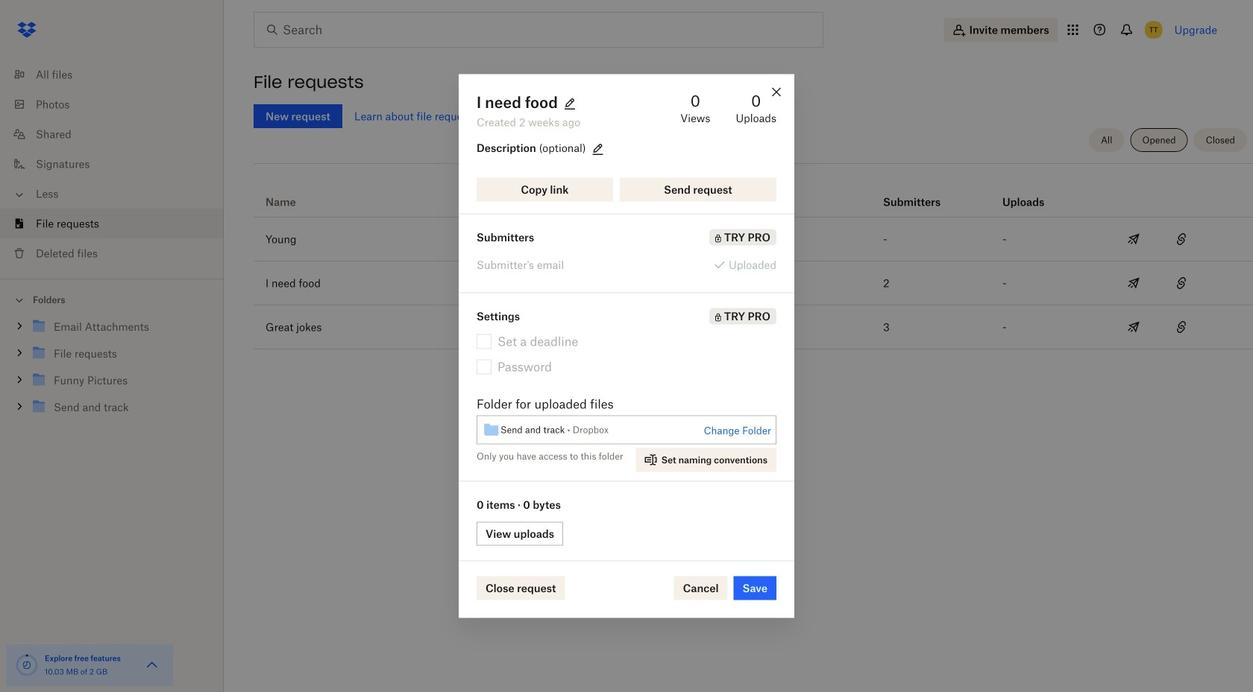 Task type: describe. For each thing, give the bounding box(es) containing it.
1 send email image from the top
[[1125, 230, 1143, 248]]

4 row from the top
[[254, 306, 1253, 350]]

copy link image for 2nd send email image from the bottom
[[1172, 230, 1190, 248]]

send email image
[[1125, 318, 1143, 336]]

2 column header from the left
[[1002, 175, 1062, 211]]

cell for 2nd row
[[1205, 218, 1253, 261]]



Task type: vqa. For each thing, say whether or not it's contained in the screenshot.
Copy link icon related to 3rd row from the bottom of the page
yes



Task type: locate. For each thing, give the bounding box(es) containing it.
1 vertical spatial cell
[[1205, 306, 1253, 349]]

send email image
[[1125, 230, 1143, 248], [1125, 274, 1143, 292]]

copy link image
[[1172, 230, 1190, 248], [1172, 274, 1190, 292]]

group
[[0, 311, 224, 432]]

3 row from the top
[[254, 262, 1253, 306]]

row group
[[254, 218, 1253, 350]]

dialog
[[459, 74, 794, 619]]

cell for 4th row from the top of the page
[[1205, 306, 1253, 349]]

2 copy link image from the top
[[1172, 274, 1190, 292]]

list item
[[0, 209, 224, 239]]

dropbox image
[[12, 15, 42, 45]]

1 horizontal spatial column header
[[1002, 175, 1062, 211]]

pro trial element
[[757, 193, 780, 211], [709, 229, 776, 246], [709, 308, 776, 325]]

list
[[0, 51, 224, 279]]

copy link image for first send email image from the bottom of the page
[[1172, 274, 1190, 292]]

1 row from the top
[[254, 169, 1253, 218]]

table
[[254, 169, 1253, 350]]

1 cell from the top
[[1205, 218, 1253, 261]]

2 vertical spatial pro trial element
[[709, 308, 776, 325]]

0 vertical spatial pro trial element
[[757, 193, 780, 211]]

2 cell from the top
[[1205, 306, 1253, 349]]

copy link image
[[1172, 318, 1190, 336]]

1 vertical spatial pro trial element
[[709, 229, 776, 246]]

1 vertical spatial copy link image
[[1172, 274, 1190, 292]]

less image
[[12, 188, 27, 202]]

1 copy link image from the top
[[1172, 230, 1190, 248]]

1 column header from the left
[[883, 175, 943, 211]]

1 vertical spatial send email image
[[1125, 274, 1143, 292]]

0 vertical spatial copy link image
[[1172, 230, 1190, 248]]

cell
[[1205, 218, 1253, 261], [1205, 306, 1253, 349]]

0 horizontal spatial column header
[[883, 175, 943, 211]]

pro trial element inside row
[[757, 193, 780, 211]]

column header
[[883, 175, 943, 211], [1002, 175, 1062, 211]]

2 row from the top
[[254, 218, 1253, 262]]

row
[[254, 169, 1253, 218], [254, 218, 1253, 262], [254, 262, 1253, 306], [254, 306, 1253, 350]]

0 vertical spatial cell
[[1205, 218, 1253, 261]]

2 send email image from the top
[[1125, 274, 1143, 292]]

0 vertical spatial send email image
[[1125, 230, 1143, 248]]



